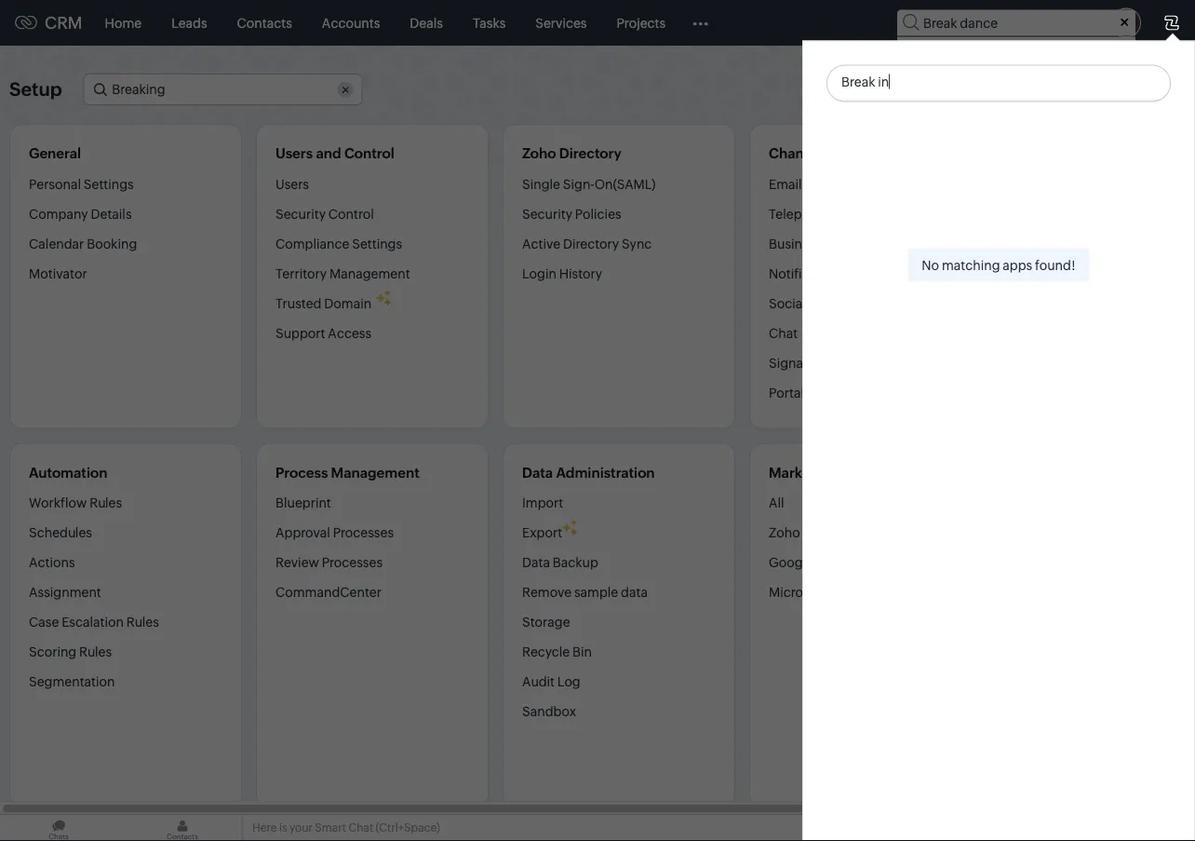 Task type: vqa. For each thing, say whether or not it's contained in the screenshot.
Reports link
no



Task type: describe. For each thing, give the bounding box(es) containing it.
directory for zoho
[[560, 145, 622, 162]]

zoho link
[[769, 518, 801, 548]]

rules inside case escalation rules link
[[126, 615, 159, 630]]

support
[[276, 326, 325, 340]]

actions link
[[29, 548, 75, 577]]

your
[[290, 821, 313, 834]]

here
[[252, 821, 277, 834]]

notification
[[769, 266, 841, 281]]

review processes
[[276, 555, 383, 570]]

crm link
[[15, 13, 83, 32]]

recycle bin
[[523, 645, 592, 659]]

calendar
[[29, 236, 84, 251]]

case escalation rules
[[29, 615, 159, 630]]

workflow rules link
[[29, 495, 122, 518]]

0 horizontal spatial chat
[[349, 821, 374, 834]]

portals
[[769, 385, 811, 400]]

smart
[[315, 821, 346, 834]]

territory management
[[276, 266, 410, 281]]

contacts image
[[124, 815, 241, 841]]

personal settings link
[[29, 176, 134, 199]]

control inside security control link
[[329, 206, 374, 221]]

single sign-on(saml)
[[523, 176, 656, 191]]

audit
[[523, 674, 555, 689]]

services link
[[521, 0, 602, 45]]

(ctrl+space)
[[376, 821, 440, 834]]

messaging
[[825, 236, 891, 251]]

marketplace
[[769, 464, 852, 481]]

data administration
[[523, 464, 655, 481]]

here is your smart chat (ctrl+space)
[[252, 821, 440, 834]]

scoring rules
[[29, 645, 112, 659]]

microsoft link
[[769, 577, 827, 607]]

domain
[[324, 296, 372, 311]]

microsoft
[[769, 585, 827, 600]]

no
[[922, 258, 940, 272]]

sandbox link
[[523, 697, 577, 726]]

trusted domain link
[[276, 288, 372, 318]]

approval processes link
[[276, 518, 394, 548]]

trusted domain
[[276, 296, 372, 311]]

signals
[[769, 355, 813, 370]]

accounts link
[[307, 0, 395, 45]]

storage link
[[523, 607, 571, 637]]

pipelines link
[[1016, 229, 1071, 258]]

projects
[[617, 15, 666, 30]]

rules for workflow rules
[[90, 495, 122, 510]]

security control
[[276, 206, 374, 221]]

storage
[[523, 615, 571, 630]]

audit log
[[523, 674, 581, 689]]

email
[[769, 176, 802, 191]]

process
[[276, 464, 328, 481]]

chat link
[[769, 318, 798, 348]]

users link
[[276, 176, 309, 199]]

sandbox
[[523, 704, 577, 719]]

social link
[[769, 288, 806, 318]]

processes for review processes
[[322, 555, 383, 570]]

templates link
[[1016, 258, 1079, 288]]

compliance
[[276, 236, 350, 251]]

notification sms link
[[769, 258, 871, 288]]

segmentation
[[29, 674, 115, 689]]

is
[[279, 821, 287, 834]]

company details link
[[29, 199, 132, 229]]

motivator
[[29, 266, 87, 281]]

general
[[29, 145, 81, 162]]

settings for personal settings
[[84, 176, 134, 191]]

data
[[621, 585, 648, 600]]

0 vertical spatial control
[[345, 145, 395, 162]]

data backup link
[[523, 548, 599, 577]]

tasks
[[473, 15, 506, 30]]

sign-
[[563, 176, 595, 191]]

policies
[[575, 206, 622, 221]]

booking
[[87, 236, 137, 251]]

0 vertical spatial chat
[[769, 326, 798, 340]]

active directory sync
[[523, 236, 652, 251]]

channels
[[769, 145, 832, 162]]

directory for active
[[563, 236, 619, 251]]

schedules
[[29, 525, 92, 540]]

automation
[[29, 464, 107, 481]]

all link
[[769, 495, 785, 518]]

portals link
[[769, 378, 811, 407]]

apps
[[1003, 258, 1033, 272]]

crm
[[45, 13, 83, 32]]

workflow
[[29, 495, 87, 510]]

workflow rules
[[29, 495, 122, 510]]

business
[[769, 236, 823, 251]]

backup
[[553, 555, 599, 570]]



Task type: locate. For each thing, give the bounding box(es) containing it.
login
[[523, 266, 557, 281]]

1 vertical spatial settings
[[352, 236, 402, 251]]

data
[[523, 464, 553, 481], [523, 555, 550, 570]]

0 vertical spatial zoho
[[523, 145, 557, 162]]

processes up review processes link
[[333, 525, 394, 540]]

chats image
[[0, 815, 117, 841]]

contacts link
[[222, 0, 307, 45]]

users and control
[[276, 145, 395, 162]]

escalation
[[62, 615, 124, 630]]

blueprint link
[[276, 495, 331, 518]]

blueprint
[[276, 495, 331, 510]]

1 horizontal spatial settings
[[352, 236, 402, 251]]

0 horizontal spatial settings
[[84, 176, 134, 191]]

2 users from the top
[[276, 176, 309, 191]]

1 vertical spatial chat
[[349, 821, 374, 834]]

google link
[[769, 548, 814, 577]]

recycle
[[523, 645, 570, 659]]

management up the domain
[[330, 266, 410, 281]]

data up import
[[523, 464, 553, 481]]

scoring
[[29, 645, 77, 659]]

rules inside workflow rules link
[[90, 495, 122, 510]]

sms
[[843, 266, 871, 281]]

settings up territory management
[[352, 236, 402, 251]]

approval
[[276, 525, 330, 540]]

zoho
[[523, 145, 557, 162], [769, 525, 801, 540]]

1 vertical spatial zoho
[[769, 525, 801, 540]]

commandcenter
[[276, 585, 382, 600]]

google
[[769, 555, 814, 570]]

leads link
[[157, 0, 222, 45]]

1 vertical spatial users
[[276, 176, 309, 191]]

1 vertical spatial processes
[[322, 555, 383, 570]]

processes
[[333, 525, 394, 540], [322, 555, 383, 570]]

details
[[91, 206, 132, 221]]

2 vertical spatial rules
[[79, 645, 112, 659]]

settings for compliance settings
[[352, 236, 402, 251]]

1 horizontal spatial zoho
[[769, 525, 801, 540]]

compliance settings
[[276, 236, 402, 251]]

security inside security control link
[[276, 206, 326, 221]]

tasks link
[[458, 0, 521, 45]]

security for security policies
[[523, 206, 573, 221]]

0 horizontal spatial security
[[276, 206, 326, 221]]

administration
[[556, 464, 655, 481]]

users
[[276, 145, 313, 162], [276, 176, 309, 191]]

0 vertical spatial processes
[[333, 525, 394, 540]]

remove sample data
[[523, 585, 648, 600]]

processes down approval processes
[[322, 555, 383, 570]]

rules right workflow
[[90, 495, 122, 510]]

users up 'users' link
[[276, 145, 313, 162]]

security policies
[[523, 206, 622, 221]]

contacts
[[237, 15, 292, 30]]

management for process management
[[331, 464, 420, 481]]

setup
[[9, 79, 62, 100]]

case
[[29, 615, 59, 630]]

social
[[769, 296, 806, 311]]

directory
[[560, 145, 622, 162], [563, 236, 619, 251]]

review processes link
[[276, 548, 383, 577]]

territory
[[276, 266, 327, 281]]

company details
[[29, 206, 132, 221]]

home link
[[90, 0, 157, 45]]

security for security control
[[276, 206, 326, 221]]

projects link
[[602, 0, 681, 45]]

1 security from the left
[[276, 206, 326, 221]]

zoho for zoho
[[769, 525, 801, 540]]

users up the security control
[[276, 176, 309, 191]]

rules inside scoring rules link
[[79, 645, 112, 659]]

found!
[[1036, 258, 1076, 272]]

1 vertical spatial management
[[331, 464, 420, 481]]

single
[[523, 176, 561, 191]]

management for territory management
[[330, 266, 410, 281]]

process management
[[276, 464, 420, 481]]

assignment
[[29, 585, 101, 600]]

0 vertical spatial rules
[[90, 495, 122, 510]]

1 vertical spatial directory
[[563, 236, 619, 251]]

actions
[[29, 555, 75, 570]]

rules down case escalation rules
[[79, 645, 112, 659]]

1 vertical spatial control
[[329, 206, 374, 221]]

log
[[558, 674, 581, 689]]

remove
[[523, 585, 572, 600]]

import link
[[523, 495, 564, 518]]

rules right escalation
[[126, 615, 159, 630]]

processes for approval processes
[[333, 525, 394, 540]]

directory down policies
[[563, 236, 619, 251]]

bin
[[573, 645, 592, 659]]

chat down social link on the top right of page
[[769, 326, 798, 340]]

deals link
[[395, 0, 458, 45]]

sync
[[622, 236, 652, 251]]

rules for scoring rules
[[79, 645, 112, 659]]

history
[[559, 266, 603, 281]]

sample
[[575, 585, 619, 600]]

business messaging link
[[769, 229, 891, 258]]

2 security from the left
[[523, 206, 573, 221]]

0 vertical spatial data
[[523, 464, 553, 481]]

support access
[[276, 326, 372, 340]]

settings up the details at the top left
[[84, 176, 134, 191]]

zoho for zoho directory
[[523, 145, 557, 162]]

zoho up single
[[523, 145, 557, 162]]

0 vertical spatial settings
[[84, 176, 134, 191]]

scoring rules link
[[29, 637, 112, 667]]

users for users and control
[[276, 145, 313, 162]]

data for data backup
[[523, 555, 550, 570]]

Search Applications text field
[[828, 66, 1196, 99]]

home
[[105, 15, 142, 30]]

audit log link
[[523, 667, 581, 697]]

security up active
[[523, 206, 573, 221]]

directory up the single sign-on(saml) on the top of the page
[[560, 145, 622, 162]]

export link
[[523, 518, 563, 548]]

remove sample data link
[[523, 577, 648, 607]]

data inside 'data backup' link
[[523, 555, 550, 570]]

0 vertical spatial management
[[330, 266, 410, 281]]

chat right smart
[[349, 821, 374, 834]]

access
[[328, 326, 372, 340]]

business messaging
[[769, 236, 891, 251]]

schedules link
[[29, 518, 92, 548]]

1 users from the top
[[276, 145, 313, 162]]

signals link
[[769, 348, 813, 378]]

0 vertical spatial directory
[[560, 145, 622, 162]]

1 data from the top
[[523, 464, 553, 481]]

security down 'users' link
[[276, 206, 326, 221]]

recycle bin link
[[523, 637, 592, 667]]

zoho directory
[[523, 145, 622, 162]]

matching
[[943, 258, 1001, 272]]

data down export link
[[523, 555, 550, 570]]

0 horizontal spatial zoho
[[523, 145, 557, 162]]

company
[[29, 206, 88, 221]]

control right "and"
[[345, 145, 395, 162]]

1 horizontal spatial security
[[523, 206, 573, 221]]

control up compliance settings link
[[329, 206, 374, 221]]

deals
[[410, 15, 443, 30]]

2 data from the top
[[523, 555, 550, 570]]

zoho down all link
[[769, 525, 801, 540]]

0 vertical spatial users
[[276, 145, 313, 162]]

telephony
[[769, 206, 833, 221]]

data for data administration
[[523, 464, 553, 481]]

management up approval processes link
[[331, 464, 420, 481]]

users for users
[[276, 176, 309, 191]]

personal
[[29, 176, 81, 191]]

pipelines
[[1016, 236, 1071, 251]]

1 vertical spatial data
[[523, 555, 550, 570]]

1 horizontal spatial chat
[[769, 326, 798, 340]]

telephony link
[[769, 199, 833, 229]]

1 vertical spatial rules
[[126, 615, 159, 630]]



